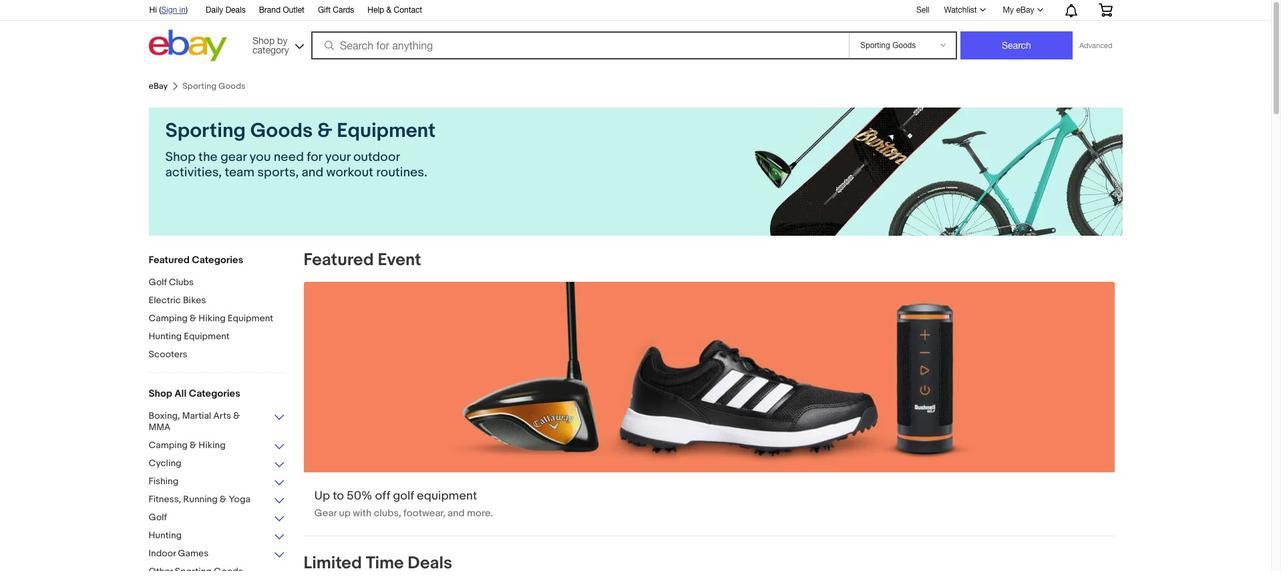 Task type: vqa. For each thing, say whether or not it's contained in the screenshot.
🎹 Donner DDP-80 88 Key Weighted Electric Digital Piano Keyboard | Refurbished link
no



Task type: describe. For each thing, give the bounding box(es) containing it.
shop by category banner
[[142, 0, 1123, 65]]

boxing, martial arts & mma camping & hiking cycling fishing fitness, running & yoga golf hunting indoor games
[[149, 410, 250, 559]]

workout
[[326, 165, 373, 180]]

hi
[[149, 5, 157, 15]]

watchlist link
[[937, 2, 992, 18]]

featured event
[[304, 250, 421, 271]]

& right arts
[[233, 410, 240, 422]]

featured categories
[[149, 254, 243, 267]]

cycling
[[149, 458, 181, 469]]

hi ( sign in )
[[149, 5, 188, 15]]

golf inside boxing, martial arts & mma camping & hiking cycling fishing fitness, running & yoga golf hunting indoor games
[[149, 512, 167, 523]]

camping & hiking equipment link
[[149, 313, 286, 325]]

sell link
[[910, 5, 935, 14]]

outlet
[[283, 5, 305, 15]]

games
[[178, 548, 209, 559]]

routines.
[[376, 165, 427, 180]]

sell
[[916, 5, 929, 14]]

& inside account navigation
[[386, 5, 392, 15]]

golf clubs link
[[149, 277, 286, 289]]

daily deals
[[206, 5, 246, 15]]

off
[[375, 489, 390, 504]]

electric
[[149, 295, 181, 306]]

footwear,
[[404, 507, 446, 520]]

indoor
[[149, 548, 176, 559]]

with
[[353, 507, 372, 520]]

shop inside the sporting goods & equipment shop the gear you need for your outdoor activities, team sports, and workout routines.
[[165, 150, 196, 165]]

martial
[[182, 410, 211, 422]]

clubs
[[169, 277, 194, 288]]

hiking inside boxing, martial arts & mma camping & hiking cycling fishing fitness, running & yoga golf hunting indoor games
[[199, 440, 226, 451]]

featured for featured categories
[[149, 254, 190, 267]]

sporting goods & equipment main content
[[138, 75, 1133, 571]]

)
[[186, 5, 188, 15]]

hunting equipment link
[[149, 331, 286, 343]]

boxing,
[[149, 410, 180, 422]]

50%
[[347, 489, 372, 504]]

featured for featured event
[[304, 250, 374, 271]]

daily deals link
[[206, 3, 246, 18]]

golf inside golf clubs electric bikes camping & hiking equipment hunting equipment scooters
[[149, 277, 167, 288]]

shop for categories
[[149, 387, 172, 400]]

activities,
[[165, 165, 222, 180]]

golf button
[[149, 512, 286, 524]]

golf
[[393, 489, 414, 504]]

ebay link
[[149, 81, 168, 92]]

event
[[378, 250, 421, 271]]

goods
[[250, 119, 313, 143]]

need
[[274, 150, 304, 165]]

equipment
[[417, 489, 477, 504]]

sporting goods & equipment shop the gear you need for your outdoor activities, team sports, and workout routines.
[[165, 119, 436, 180]]

brand outlet link
[[259, 3, 305, 18]]

gear
[[314, 507, 337, 520]]

advanced link
[[1073, 32, 1119, 59]]

mma
[[149, 422, 171, 433]]

my
[[1003, 5, 1014, 15]]

golf clubs electric bikes camping & hiking equipment hunting equipment scooters
[[149, 277, 273, 360]]

indoor games button
[[149, 548, 286, 560]]

running
[[183, 494, 218, 505]]

deals
[[226, 5, 246, 15]]

shop by category
[[253, 35, 289, 55]]

fitness, running & yoga button
[[149, 494, 286, 506]]

arts
[[213, 410, 231, 422]]

category
[[253, 44, 289, 55]]

0 vertical spatial categories
[[192, 254, 243, 267]]

gift cards
[[318, 5, 354, 15]]

hunting inside golf clubs electric bikes camping & hiking equipment hunting equipment scooters
[[149, 331, 182, 342]]

boxing, martial arts & mma button
[[149, 410, 286, 434]]

outdoor
[[353, 150, 400, 165]]

all
[[174, 387, 187, 400]]

fishing button
[[149, 476, 286, 488]]

& down martial
[[190, 440, 196, 451]]

by
[[277, 35, 287, 46]]

ebay inside my ebay link
[[1016, 5, 1034, 15]]

up to 50% off golf equipment gear up with clubs, footwear, and more.
[[314, 489, 493, 520]]

to
[[333, 489, 344, 504]]

(
[[159, 5, 161, 15]]

camping inside boxing, martial arts & mma camping & hiking cycling fishing fitness, running & yoga golf hunting indoor games
[[149, 440, 188, 451]]



Task type: locate. For each thing, give the bounding box(es) containing it.
equipment down electric bikes link
[[228, 313, 273, 324]]

0 horizontal spatial featured
[[149, 254, 190, 267]]

shop all categories
[[149, 387, 240, 400]]

ebay right my
[[1016, 5, 1034, 15]]

0 horizontal spatial and
[[302, 165, 323, 180]]

advanced
[[1079, 41, 1113, 49]]

featured left "event" at the top of page
[[304, 250, 374, 271]]

hunting up indoor
[[149, 530, 182, 541]]

none text field containing up to 50% off golf equipment
[[304, 282, 1115, 536]]

1 vertical spatial golf
[[149, 512, 167, 523]]

golf
[[149, 277, 167, 288], [149, 512, 167, 523]]

& left yoga
[[220, 494, 227, 505]]

my ebay
[[1003, 5, 1034, 15]]

ebay inside the sporting goods & equipment main content
[[149, 81, 168, 92]]

and down the equipment
[[448, 507, 465, 520]]

scooters link
[[149, 349, 286, 361]]

help
[[368, 5, 384, 15]]

& inside the sporting goods & equipment shop the gear you need for your outdoor activities, team sports, and workout routines.
[[317, 119, 332, 143]]

sign in link
[[161, 5, 186, 15]]

more.
[[467, 507, 493, 520]]

2 camping from the top
[[149, 440, 188, 451]]

contact
[[394, 5, 422, 15]]

shop
[[253, 35, 275, 46], [165, 150, 196, 165], [149, 387, 172, 400]]

in
[[179, 5, 186, 15]]

1 vertical spatial categories
[[189, 387, 240, 400]]

1 horizontal spatial featured
[[304, 250, 374, 271]]

categories
[[192, 254, 243, 267], [189, 387, 240, 400]]

categories up arts
[[189, 387, 240, 400]]

for
[[307, 150, 322, 165]]

1 horizontal spatial ebay
[[1016, 5, 1034, 15]]

the
[[198, 150, 218, 165]]

categories up golf clubs link
[[192, 254, 243, 267]]

None text field
[[304, 282, 1115, 536]]

0 vertical spatial hiking
[[199, 313, 226, 324]]

shop inside shop by category
[[253, 35, 275, 46]]

hiking up cycling dropdown button
[[199, 440, 226, 451]]

1 vertical spatial shop
[[165, 150, 196, 165]]

shop by category button
[[246, 30, 307, 58]]

daily
[[206, 5, 223, 15]]

1 vertical spatial equipment
[[228, 313, 273, 324]]

clubs,
[[374, 507, 401, 520]]

golf down fitness,
[[149, 512, 167, 523]]

1 vertical spatial and
[[448, 507, 465, 520]]

1 vertical spatial camping
[[149, 440, 188, 451]]

camping
[[149, 313, 188, 324], [149, 440, 188, 451]]

equipment down the camping & hiking equipment 'link'
[[184, 331, 230, 342]]

and inside the sporting goods & equipment shop the gear you need for your outdoor activities, team sports, and workout routines.
[[302, 165, 323, 180]]

1 horizontal spatial and
[[448, 507, 465, 520]]

you
[[250, 150, 271, 165]]

account navigation
[[142, 0, 1123, 21]]

0 vertical spatial shop
[[253, 35, 275, 46]]

and left your
[[302, 165, 323, 180]]

ebay up the sporting
[[149, 81, 168, 92]]

none submit inside "shop by category" banner
[[961, 31, 1073, 59]]

equipment up outdoor in the top left of the page
[[337, 119, 436, 143]]

equipment
[[337, 119, 436, 143], [228, 313, 273, 324], [184, 331, 230, 342]]

& inside golf clubs electric bikes camping & hiking equipment hunting equipment scooters
[[190, 313, 196, 324]]

bikes
[[183, 295, 206, 306]]

camping & hiking button
[[149, 440, 286, 452]]

featured up clubs
[[149, 254, 190, 267]]

Search for anything text field
[[313, 33, 846, 58]]

hiking
[[199, 313, 226, 324], [199, 440, 226, 451]]

brand
[[259, 5, 281, 15]]

gift cards link
[[318, 3, 354, 18]]

cycling button
[[149, 458, 286, 470]]

0 vertical spatial hunting
[[149, 331, 182, 342]]

up
[[339, 507, 351, 520]]

0 vertical spatial camping
[[149, 313, 188, 324]]

& right help
[[386, 5, 392, 15]]

2 vertical spatial equipment
[[184, 331, 230, 342]]

2 vertical spatial shop
[[149, 387, 172, 400]]

my ebay link
[[996, 2, 1049, 18]]

electric bikes link
[[149, 295, 286, 307]]

1 camping from the top
[[149, 313, 188, 324]]

up
[[314, 489, 330, 504]]

0 vertical spatial ebay
[[1016, 5, 1034, 15]]

yoga
[[229, 494, 250, 505]]

fitness,
[[149, 494, 181, 505]]

1 golf from the top
[[149, 277, 167, 288]]

gear
[[220, 150, 247, 165]]

featured
[[304, 250, 374, 271], [149, 254, 190, 267]]

golf up electric at the bottom left
[[149, 277, 167, 288]]

0 vertical spatial golf
[[149, 277, 167, 288]]

sign
[[161, 5, 177, 15]]

camping up the cycling
[[149, 440, 188, 451]]

your shopping cart image
[[1098, 3, 1113, 17]]

0 vertical spatial equipment
[[337, 119, 436, 143]]

2 golf from the top
[[149, 512, 167, 523]]

sports,
[[257, 165, 299, 180]]

&
[[386, 5, 392, 15], [317, 119, 332, 143], [190, 313, 196, 324], [233, 410, 240, 422], [190, 440, 196, 451], [220, 494, 227, 505]]

shop for category
[[253, 35, 275, 46]]

shop left by at left top
[[253, 35, 275, 46]]

your
[[325, 150, 350, 165]]

shop left all
[[149, 387, 172, 400]]

1 vertical spatial ebay
[[149, 81, 168, 92]]

gift
[[318, 5, 331, 15]]

hiking inside golf clubs electric bikes camping & hiking equipment hunting equipment scooters
[[199, 313, 226, 324]]

none text field inside the sporting goods & equipment main content
[[304, 282, 1115, 536]]

cards
[[333, 5, 354, 15]]

team
[[225, 165, 255, 180]]

0 horizontal spatial ebay
[[149, 81, 168, 92]]

sporting
[[165, 119, 246, 143]]

None submit
[[961, 31, 1073, 59]]

hunting
[[149, 331, 182, 342], [149, 530, 182, 541]]

and inside the up to 50% off golf equipment gear up with clubs, footwear, and more.
[[448, 507, 465, 520]]

help & contact
[[368, 5, 422, 15]]

1 vertical spatial hunting
[[149, 530, 182, 541]]

camping down electric at the bottom left
[[149, 313, 188, 324]]

hiking down electric bikes link
[[199, 313, 226, 324]]

& up for
[[317, 119, 332, 143]]

hunting inside boxing, martial arts & mma camping & hiking cycling fishing fitness, running & yoga golf hunting indoor games
[[149, 530, 182, 541]]

& down bikes
[[190, 313, 196, 324]]

2 hiking from the top
[[199, 440, 226, 451]]

equipment inside the sporting goods & equipment shop the gear you need for your outdoor activities, team sports, and workout routines.
[[337, 119, 436, 143]]

hunting up scooters
[[149, 331, 182, 342]]

and
[[302, 165, 323, 180], [448, 507, 465, 520]]

scooters
[[149, 349, 187, 360]]

shop left "the"
[[165, 150, 196, 165]]

brand outlet
[[259, 5, 305, 15]]

1 hunting from the top
[[149, 331, 182, 342]]

fishing
[[149, 476, 179, 487]]

watchlist
[[944, 5, 977, 15]]

ebay
[[1016, 5, 1034, 15], [149, 81, 168, 92]]

0 vertical spatial and
[[302, 165, 323, 180]]

1 hiking from the top
[[199, 313, 226, 324]]

2 hunting from the top
[[149, 530, 182, 541]]

camping inside golf clubs electric bikes camping & hiking equipment hunting equipment scooters
[[149, 313, 188, 324]]

1 vertical spatial hiking
[[199, 440, 226, 451]]

hunting button
[[149, 530, 286, 542]]

help & contact link
[[368, 3, 422, 18]]



